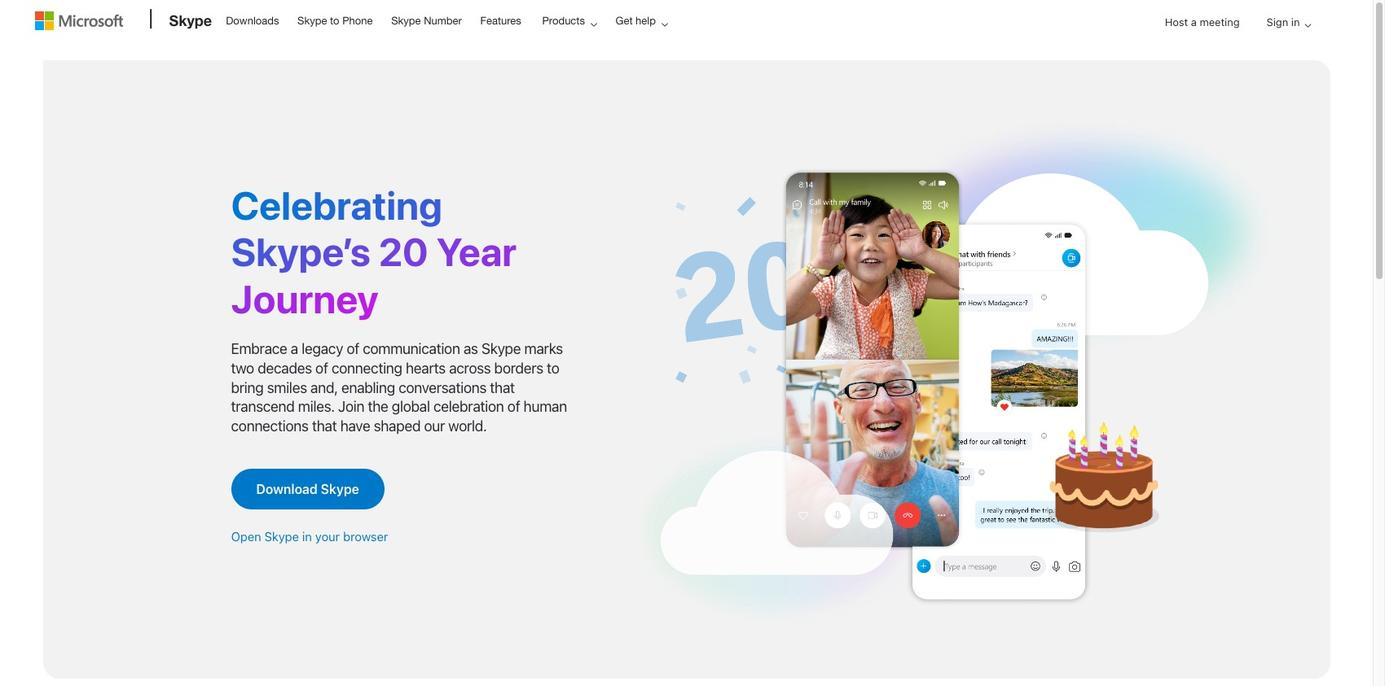 Task type: describe. For each thing, give the bounding box(es) containing it.
phone
[[342, 15, 373, 27]]

download skype link
[[231, 470, 384, 510]]

global
[[392, 399, 430, 416]]

embrace a legacy of communication as skype marks two decades of connecting hearts across borders to bring smiles and, enabling conversations that transcend miles. join the global celebration of human connections that have shaped our world.
[[231, 340, 567, 435]]

bring
[[231, 379, 263, 396]]

help
[[636, 15, 656, 27]]

great video calling with skype image
[[622, 109, 1281, 630]]

0 horizontal spatial in
[[302, 530, 312, 545]]

download skype
[[256, 483, 359, 497]]

number
[[424, 15, 462, 27]]

celebration
[[433, 399, 504, 416]]

in inside the sign in link
[[1291, 15, 1300, 29]]

as
[[463, 340, 478, 357]]

products button
[[532, 1, 610, 41]]

features link
[[473, 1, 529, 40]]

20
[[379, 229, 428, 275]]

hearts
[[406, 360, 446, 377]]

a for embrace
[[291, 340, 298, 357]]

skype up your
[[321, 483, 359, 497]]

0 horizontal spatial that
[[312, 418, 337, 435]]

join
[[338, 399, 364, 416]]

open
[[231, 530, 261, 545]]

celebrating
[[231, 182, 442, 228]]

get
[[616, 15, 633, 27]]

marks
[[524, 340, 563, 357]]

downloads
[[226, 15, 279, 27]]

download
[[256, 483, 318, 497]]

connecting
[[331, 360, 402, 377]]

miles.
[[298, 399, 335, 416]]

host
[[1165, 15, 1188, 29]]

skype to phone
[[297, 15, 373, 27]]

1 vertical spatial of
[[315, 360, 328, 377]]

two
[[231, 360, 254, 377]]

host a meeting link
[[1152, 2, 1253, 44]]

skype left downloads link
[[169, 11, 212, 29]]

skype's
[[231, 229, 371, 275]]

meeting
[[1200, 15, 1240, 29]]

transcend
[[231, 399, 295, 416]]

skype inside embrace a legacy of communication as skype marks two decades of connecting hearts across borders to bring smiles and, enabling conversations that transcend miles. join the global celebration of human connections that have shaped our world.
[[481, 340, 521, 357]]

a for host
[[1191, 15, 1197, 29]]

1 horizontal spatial of
[[347, 340, 359, 357]]

skype left phone on the left top
[[297, 15, 327, 27]]

sign
[[1267, 15, 1288, 29]]

celebrating skype's 20 year journey
[[231, 182, 517, 322]]



Task type: locate. For each thing, give the bounding box(es) containing it.
of left human
[[507, 399, 520, 416]]

1 vertical spatial that
[[312, 418, 337, 435]]

microsoft image
[[35, 11, 123, 30]]

0 vertical spatial in
[[1291, 15, 1300, 29]]

browser
[[343, 530, 388, 545]]

human
[[524, 399, 567, 416]]

downloads link
[[219, 1, 286, 40]]

1 horizontal spatial a
[[1191, 15, 1197, 29]]

open skype in your browser link
[[231, 530, 388, 545]]

skype up borders
[[481, 340, 521, 357]]

2 vertical spatial of
[[507, 399, 520, 416]]

1 vertical spatial a
[[291, 340, 298, 357]]

of up "connecting" at left bottom
[[347, 340, 359, 357]]

shaped
[[374, 418, 421, 435]]

in left your
[[302, 530, 312, 545]]

features
[[480, 15, 521, 27]]

smiles
[[267, 379, 307, 396]]

year
[[436, 229, 517, 275]]

a inside menu bar
[[1191, 15, 1197, 29]]

0 vertical spatial a
[[1191, 15, 1197, 29]]

0 horizontal spatial of
[[315, 360, 328, 377]]

skype to phone link
[[290, 1, 380, 40]]

1 horizontal spatial in
[[1291, 15, 1300, 29]]

our
[[424, 418, 445, 435]]

open skype in your browser
[[231, 530, 388, 545]]

the
[[368, 399, 388, 416]]

a
[[1191, 15, 1197, 29], [291, 340, 298, 357]]

a right host
[[1191, 15, 1197, 29]]

communication
[[363, 340, 460, 357]]

0 horizontal spatial a
[[291, 340, 298, 357]]

1 horizontal spatial that
[[490, 379, 515, 396]]

world.
[[448, 418, 487, 435]]

get help
[[616, 15, 656, 27]]

0 vertical spatial that
[[490, 379, 515, 396]]

your
[[315, 530, 340, 545]]

conversations
[[398, 379, 486, 396]]

2 horizontal spatial of
[[507, 399, 520, 416]]

that
[[490, 379, 515, 396], [312, 418, 337, 435]]

0 vertical spatial of
[[347, 340, 359, 357]]

of down legacy
[[315, 360, 328, 377]]

skype number link
[[384, 1, 469, 40]]

in right sign
[[1291, 15, 1300, 29]]

to inside embrace a legacy of communication as skype marks two decades of connecting hearts across borders to bring smiles and, enabling conversations that transcend miles. join the global celebration of human connections that have shaped our world.
[[547, 360, 559, 377]]

across
[[449, 360, 491, 377]]

of
[[347, 340, 359, 357], [315, 360, 328, 377], [507, 399, 520, 416]]

sign in
[[1267, 15, 1300, 29]]

menu bar containing host a meeting
[[35, 2, 1338, 86]]

enabling
[[341, 379, 395, 396]]

1 vertical spatial in
[[302, 530, 312, 545]]

in
[[1291, 15, 1300, 29], [302, 530, 312, 545]]

legacy
[[302, 340, 343, 357]]

borders
[[494, 360, 543, 377]]

sign in link
[[1254, 2, 1318, 44]]

products
[[542, 15, 585, 27]]

journey
[[231, 276, 379, 322]]

connections
[[231, 418, 309, 435]]

0 horizontal spatial to
[[330, 15, 339, 27]]

and,
[[310, 379, 338, 396]]

have
[[340, 418, 370, 435]]

host a meeting
[[1165, 15, 1240, 29]]

decades
[[258, 360, 312, 377]]

1 horizontal spatial to
[[547, 360, 559, 377]]

to down the marks
[[547, 360, 559, 377]]

skype
[[169, 11, 212, 29], [297, 15, 327, 27], [391, 15, 421, 27], [481, 340, 521, 357], [321, 483, 359, 497], [264, 530, 299, 545]]

arrow down image
[[1298, 15, 1318, 35]]

0 vertical spatial to
[[330, 15, 339, 27]]

menu bar
[[35, 2, 1338, 86]]

a inside embrace a legacy of communication as skype marks two decades of connecting hearts across borders to bring smiles and, enabling conversations that transcend miles. join the global celebration of human connections that have shaped our world.
[[291, 340, 298, 357]]

to left phone on the left top
[[330, 15, 339, 27]]

embrace
[[231, 340, 287, 357]]

skype number
[[391, 15, 462, 27]]

to
[[330, 15, 339, 27], [547, 360, 559, 377]]

get help button
[[605, 1, 681, 41]]

a up decades
[[291, 340, 298, 357]]

1 vertical spatial to
[[547, 360, 559, 377]]

skype link
[[161, 1, 217, 45]]

that down miles.
[[312, 418, 337, 435]]

that down borders
[[490, 379, 515, 396]]

skype right "open"
[[264, 530, 299, 545]]

skype left the number
[[391, 15, 421, 27]]



Task type: vqa. For each thing, say whether or not it's contained in the screenshot.
Sign in link at the right of page
yes



